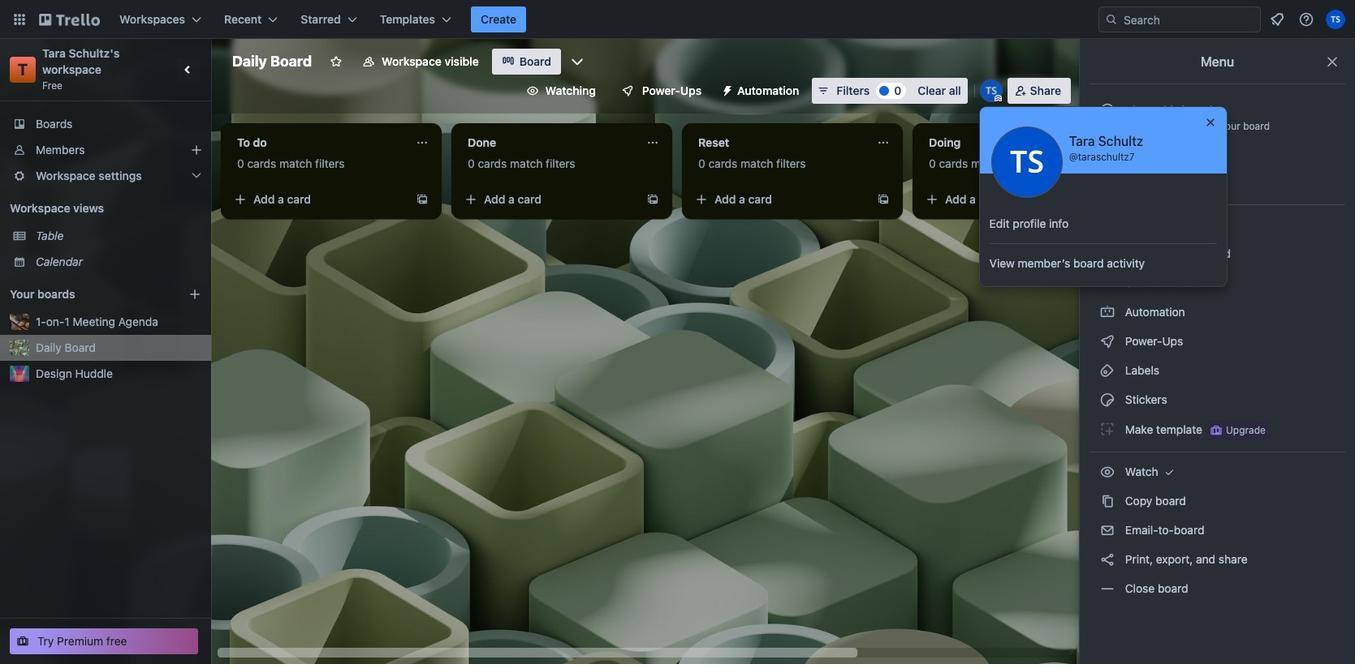Task type: vqa. For each thing, say whether or not it's contained in the screenshot.
Watch's sm image
yes



Task type: describe. For each thing, give the bounding box(es) containing it.
and
[[1196, 553, 1216, 567]]

to-
[[1158, 524, 1174, 538]]

make
[[1125, 423, 1153, 437]]

1-on-1 meeting agenda
[[36, 315, 158, 329]]

tara schultz's workspace link
[[42, 46, 123, 76]]

member's
[[1018, 257, 1070, 270]]

email-
[[1125, 524, 1158, 538]]

add board image
[[188, 288, 201, 301]]

on-
[[46, 315, 64, 329]]

share
[[1219, 553, 1248, 567]]

0 notifications image
[[1267, 10, 1287, 29]]

0 cards match filters for to do
[[237, 157, 345, 171]]

customize views image
[[569, 54, 585, 70]]

your
[[10, 287, 35, 301]]

workspaces button
[[110, 6, 211, 32]]

0 for done
[[468, 157, 475, 171]]

0 cards match filters for reset
[[698, 157, 806, 171]]

sm image for automation
[[1099, 304, 1116, 321]]

card for 'add a card' button corresponding to create from template… icon
[[287, 192, 311, 206]]

sm image for power-ups
[[1099, 334, 1116, 350]]

schultz
[[1098, 134, 1144, 149]]

To do text field
[[227, 130, 406, 156]]

view member's board activity
[[990, 257, 1145, 270]]

print, export, and share link
[[1090, 547, 1345, 573]]

power- inside button
[[642, 84, 680, 97]]

copy board link
[[1090, 489, 1345, 515]]

tara schultz @ taraschultz7
[[1069, 134, 1144, 163]]

card for 'add a card' button associated with second create from template… image from the right
[[518, 192, 542, 206]]

add a card for 1st 'add a card' button from the right
[[945, 192, 1003, 206]]

tara schultz's workspace free
[[42, 46, 123, 92]]

change
[[1125, 247, 1166, 261]]

watch link
[[1090, 460, 1345, 486]]

cards for reset
[[708, 157, 738, 171]]

card for 1st create from template… image from right's 'add a card' button
[[748, 192, 772, 206]]

0 vertical spatial tara schultz (taraschultz7) image
[[1326, 10, 1345, 29]]

clear
[[918, 84, 946, 97]]

table link
[[36, 228, 201, 244]]

doing
[[929, 136, 961, 149]]

fields
[[1168, 276, 1199, 290]]

1
[[64, 315, 70, 329]]

upgrade
[[1226, 425, 1266, 437]]

a inside about this board add a description to your board
[[1146, 120, 1151, 132]]

1 create from template… image from the left
[[646, 193, 659, 206]]

filters
[[837, 84, 870, 97]]

free
[[106, 635, 127, 649]]

custom fields
[[1125, 276, 1199, 290]]

match for to do
[[279, 157, 312, 171]]

schultz's
[[69, 46, 120, 60]]

board right your
[[1243, 120, 1270, 132]]

workspace settings button
[[0, 163, 211, 189]]

2 create from template… image from the left
[[877, 193, 890, 206]]

to do
[[237, 136, 267, 149]]

star or unstar board image
[[330, 55, 343, 68]]

0 inside doing 0 cards match filters
[[929, 157, 936, 171]]

try
[[37, 635, 54, 649]]

a for 1st 'add a card' button from the right
[[970, 192, 976, 206]]

Done text field
[[458, 130, 637, 156]]

custom
[[1125, 276, 1165, 290]]

primary element
[[0, 0, 1355, 39]]

Reset text field
[[689, 130, 867, 156]]

clear all button
[[911, 78, 968, 104]]

daily board inside text box
[[232, 53, 312, 70]]

recent
[[224, 12, 262, 26]]

filters inside doing 0 cards match filters
[[1007, 157, 1037, 171]]

members
[[36, 143, 85, 157]]

close board link
[[1090, 576, 1345, 602]]

boards
[[37, 287, 75, 301]]

sm image for stickers
[[1099, 392, 1116, 408]]

profile
[[1013, 217, 1046, 231]]

automation inside button
[[737, 84, 799, 97]]

boards
[[36, 117, 73, 131]]

workspaces
[[119, 12, 185, 26]]

archived items link
[[1090, 172, 1345, 198]]

0 cards match filters for done
[[468, 157, 575, 171]]

upgrade button
[[1207, 421, 1269, 441]]

items
[[1174, 178, 1203, 192]]

0 for reset
[[698, 157, 705, 171]]

t
[[18, 60, 28, 79]]

premium
[[57, 635, 103, 649]]

try premium free button
[[10, 629, 198, 655]]

menu
[[1201, 54, 1234, 69]]

1 vertical spatial power-
[[1125, 335, 1162, 348]]

starred
[[301, 12, 341, 26]]

info
[[1049, 217, 1069, 231]]

workspace visible
[[382, 54, 479, 68]]

boards link
[[0, 111, 211, 137]]

workspace for workspace views
[[10, 201, 70, 215]]

make template
[[1122, 423, 1202, 437]]

a for 1st create from template… image from right's 'add a card' button
[[739, 192, 745, 206]]

board left activity
[[1073, 257, 1104, 270]]

4 add a card button from the left
[[919, 187, 1101, 213]]

activity
[[1107, 257, 1145, 270]]

to
[[237, 136, 250, 149]]

labels link
[[1090, 358, 1345, 384]]

1 vertical spatial ups
[[1162, 335, 1183, 348]]

activity link
[[1090, 143, 1345, 169]]

huddle
[[75, 367, 113, 381]]

to
[[1208, 120, 1217, 132]]

automation link
[[1090, 300, 1345, 326]]

sm image for copy board
[[1099, 494, 1116, 510]]

back to home image
[[39, 6, 100, 32]]

daily board link
[[36, 340, 201, 356]]

1-on-1 meeting agenda link
[[36, 314, 201, 330]]

free
[[42, 80, 63, 92]]

match inside doing 0 cards match filters
[[971, 157, 1004, 171]]

background
[[1169, 247, 1231, 261]]

1 vertical spatial tara schultz (taraschultz7) image
[[980, 80, 1002, 102]]

sm image for activity
[[1099, 148, 1116, 164]]

try premium free
[[37, 635, 127, 649]]

all
[[949, 84, 961, 97]]

reset
[[698, 136, 729, 149]]

design huddle link
[[36, 366, 201, 382]]

add for 1st create from template… image from right's 'add a card' button
[[715, 192, 736, 206]]

cards inside doing 0 cards match filters
[[939, 157, 968, 171]]

your boards
[[10, 287, 75, 301]]

cards for done
[[478, 157, 507, 171]]

do
[[253, 136, 267, 149]]

recent button
[[214, 6, 288, 32]]

Doing text field
[[919, 130, 1098, 156]]

add a card for 1st create from template… image from right's 'add a card' button
[[715, 192, 772, 206]]

your
[[1220, 120, 1240, 132]]

add inside about this board add a description to your board
[[1125, 120, 1143, 132]]

ups inside button
[[680, 84, 702, 97]]

watch
[[1122, 465, 1161, 479]]



Task type: locate. For each thing, give the bounding box(es) containing it.
activity
[[1122, 149, 1164, 162]]

4 match from the left
[[971, 157, 1004, 171]]

2 add a card from the left
[[484, 192, 542, 206]]

1 vertical spatial tara
[[1069, 134, 1095, 149]]

automation button
[[715, 78, 809, 104]]

power-
[[642, 84, 680, 97], [1125, 335, 1162, 348]]

1 horizontal spatial power-ups
[[1122, 335, 1186, 348]]

workspace down templates dropdown button at top
[[382, 54, 442, 68]]

1 card from the left
[[287, 192, 311, 206]]

@
[[1069, 151, 1078, 163]]

1 vertical spatial workspace
[[36, 169, 96, 183]]

add down do
[[253, 192, 275, 206]]

0 horizontal spatial tara
[[42, 46, 66, 60]]

board left star or unstar board image
[[270, 53, 312, 70]]

3 filters from the left
[[776, 157, 806, 171]]

2 vertical spatial workspace
[[10, 201, 70, 215]]

clear all
[[918, 84, 961, 97]]

1 add a card from the left
[[253, 192, 311, 206]]

3 0 cards match filters from the left
[[698, 157, 806, 171]]

workspace visible button
[[352, 49, 489, 75]]

sm image inside automation button
[[715, 78, 737, 101]]

daily inside daily board link
[[36, 341, 62, 355]]

add a card down done
[[484, 192, 542, 206]]

sm image inside email-to-board link
[[1099, 523, 1116, 539]]

0 vertical spatial ups
[[680, 84, 702, 97]]

calendar link
[[36, 254, 201, 270]]

board up to
[[1182, 103, 1212, 117]]

1 horizontal spatial ups
[[1162, 335, 1183, 348]]

meeting
[[73, 315, 115, 329]]

sm image for email-to-board
[[1099, 523, 1116, 539]]

1 horizontal spatial automation
[[1122, 305, 1185, 319]]

design
[[36, 367, 72, 381]]

add for 1st 'add a card' button from the right
[[945, 192, 967, 206]]

3 card from the left
[[748, 192, 772, 206]]

Search field
[[1118, 7, 1260, 32]]

sm image inside stickers link
[[1099, 392, 1116, 408]]

1 vertical spatial power-ups
[[1122, 335, 1186, 348]]

change background link
[[1090, 241, 1345, 267]]

board link
[[492, 49, 561, 75]]

tara inside tara schultz's workspace free
[[42, 46, 66, 60]]

automation inside "link"
[[1122, 305, 1185, 319]]

sm image down taraschultz7 on the top of the page
[[1099, 177, 1116, 193]]

automation down custom fields on the top of page
[[1122, 305, 1185, 319]]

0 vertical spatial daily
[[232, 53, 267, 70]]

power- up the labels
[[1125, 335, 1162, 348]]

print, export, and share
[[1122, 553, 1248, 567]]

1 horizontal spatial daily
[[232, 53, 267, 70]]

power-ups up the labels
[[1122, 335, 1186, 348]]

sm image inside print, export, and share link
[[1099, 552, 1116, 568]]

3 add a card button from the left
[[689, 187, 870, 213]]

sm image
[[715, 78, 737, 101], [1099, 148, 1116, 164], [1099, 177, 1116, 193], [1099, 392, 1116, 408], [1099, 523, 1116, 539]]

a down to do text field
[[278, 192, 284, 206]]

visible
[[445, 54, 479, 68]]

2 0 cards match filters from the left
[[468, 157, 575, 171]]

4 filters from the left
[[1007, 157, 1037, 171]]

filters for reset
[[776, 157, 806, 171]]

a
[[1146, 120, 1151, 132], [278, 192, 284, 206], [508, 192, 515, 206], [739, 192, 745, 206], [970, 192, 976, 206]]

1 horizontal spatial board
[[270, 53, 312, 70]]

ups
[[680, 84, 702, 97], [1162, 335, 1183, 348]]

4 cards from the left
[[939, 157, 968, 171]]

sm image for make template
[[1099, 421, 1116, 438]]

edit
[[990, 217, 1010, 231]]

daily down recent dropdown button
[[232, 53, 267, 70]]

workspace
[[42, 63, 101, 76]]

add a card button down reset text field
[[689, 187, 870, 213]]

workspace up the table
[[10, 201, 70, 215]]

automation
[[737, 84, 799, 97], [1122, 305, 1185, 319]]

sm image inside the "automation" "link"
[[1099, 304, 1116, 321]]

sm image for labels
[[1099, 363, 1116, 379]]

workspace views
[[10, 201, 104, 215]]

power- down the primary element
[[642, 84, 680, 97]]

match for done
[[510, 157, 543, 171]]

add down the about
[[1125, 120, 1143, 132]]

add a card
[[253, 192, 311, 206], [484, 192, 542, 206], [715, 192, 772, 206], [945, 192, 1003, 206]]

sm image for watch
[[1099, 464, 1116, 481]]

0 horizontal spatial board
[[65, 341, 96, 355]]

0 vertical spatial power-ups
[[642, 84, 702, 97]]

2 vertical spatial tara schultz (taraschultz7) image
[[991, 127, 1063, 198]]

close image
[[1204, 116, 1217, 129]]

1 vertical spatial daily
[[36, 341, 62, 355]]

2 match from the left
[[510, 157, 543, 171]]

print,
[[1125, 553, 1153, 567]]

done
[[468, 136, 496, 149]]

taraschultz7
[[1078, 151, 1135, 163]]

0
[[894, 84, 901, 97], [237, 157, 244, 171], [468, 157, 475, 171], [698, 157, 705, 171], [929, 157, 936, 171]]

sm image right @ at the right top of page
[[1099, 148, 1116, 164]]

workspace inside button
[[382, 54, 442, 68]]

1 horizontal spatial daily board
[[232, 53, 312, 70]]

daily inside daily board text box
[[232, 53, 267, 70]]

add a card button for create from template… icon
[[227, 187, 409, 213]]

templates
[[380, 12, 435, 26]]

0 horizontal spatial ups
[[680, 84, 702, 97]]

sm image left email-
[[1099, 523, 1116, 539]]

filters down doing text box
[[1007, 157, 1037, 171]]

0 vertical spatial workspace
[[382, 54, 442, 68]]

card for 1st 'add a card' button from the right
[[979, 192, 1003, 206]]

template
[[1156, 423, 1202, 437]]

templates button
[[370, 6, 461, 32]]

custom fields button
[[1090, 270, 1345, 296]]

2 add a card button from the left
[[458, 187, 640, 213]]

add a card button for second create from template… image from the right
[[458, 187, 640, 213]]

sm image up reset
[[715, 78, 737, 101]]

workspace down 'members'
[[36, 169, 96, 183]]

1 add a card button from the left
[[227, 187, 409, 213]]

board down export,
[[1158, 582, 1188, 596]]

search image
[[1105, 13, 1118, 26]]

table
[[36, 229, 64, 243]]

0 cards match filters down reset text field
[[698, 157, 806, 171]]

add a card down do
[[253, 192, 311, 206]]

daily board down recent dropdown button
[[232, 53, 312, 70]]

edit profile info
[[990, 217, 1069, 231]]

Board name text field
[[224, 49, 320, 75]]

0 vertical spatial daily board
[[232, 53, 312, 70]]

0 horizontal spatial automation
[[737, 84, 799, 97]]

archived items
[[1122, 178, 1203, 192]]

tara for schultz's
[[42, 46, 66, 60]]

labels
[[1122, 364, 1159, 378]]

1 filters from the left
[[315, 157, 345, 171]]

0 horizontal spatial 0 cards match filters
[[237, 157, 345, 171]]

match
[[279, 157, 312, 171], [510, 157, 543, 171], [741, 157, 773, 171], [971, 157, 1004, 171]]

4 card from the left
[[979, 192, 1003, 206]]

board up to-
[[1155, 494, 1186, 508]]

sm image left stickers
[[1099, 392, 1116, 408]]

0 horizontal spatial create from template… image
[[646, 193, 659, 206]]

sm image inside copy board link
[[1099, 494, 1116, 510]]

tara up workspace
[[42, 46, 66, 60]]

4 add a card from the left
[[945, 192, 1003, 206]]

export,
[[1156, 553, 1193, 567]]

add down reset
[[715, 192, 736, 206]]

a down the about
[[1146, 120, 1151, 132]]

add for 'add a card' button corresponding to create from template… icon
[[253, 192, 275, 206]]

0 vertical spatial automation
[[737, 84, 799, 97]]

1 vertical spatial daily board
[[36, 341, 96, 355]]

sm image inside archived items link
[[1099, 177, 1116, 193]]

filters down to do text field
[[315, 157, 345, 171]]

email-to-board link
[[1090, 518, 1345, 544]]

filters
[[315, 157, 345, 171], [546, 157, 575, 171], [776, 157, 806, 171], [1007, 157, 1037, 171]]

close
[[1125, 582, 1155, 596]]

0 horizontal spatial power-ups
[[642, 84, 702, 97]]

0 for to do
[[237, 157, 244, 171]]

create from template… image
[[646, 193, 659, 206], [877, 193, 890, 206]]

0 left clear
[[894, 84, 901, 97]]

tara for schultz
[[1069, 134, 1095, 149]]

match down reset text field
[[741, 157, 773, 171]]

card down the done text field
[[518, 192, 542, 206]]

t link
[[10, 57, 36, 83]]

cards down do
[[247, 157, 276, 171]]

this
[[1160, 103, 1179, 117]]

add a card button down the done text field
[[458, 187, 640, 213]]

2 card from the left
[[518, 192, 542, 206]]

match down the done text field
[[510, 157, 543, 171]]

1-
[[36, 315, 46, 329]]

1 horizontal spatial power-
[[1125, 335, 1162, 348]]

0 vertical spatial power-
[[642, 84, 680, 97]]

this member is an admin of this board. image
[[994, 95, 1002, 102]]

sm image inside the close board link
[[1099, 581, 1116, 598]]

share button
[[1007, 78, 1071, 104]]

daily up design
[[36, 341, 62, 355]]

add a card for 'add a card' button corresponding to create from template… icon
[[253, 192, 311, 206]]

1 horizontal spatial create from template… image
[[877, 193, 890, 206]]

3 cards from the left
[[708, 157, 738, 171]]

open information menu image
[[1298, 11, 1315, 28]]

board up design huddle
[[65, 341, 96, 355]]

board
[[270, 53, 312, 70], [519, 54, 551, 68], [65, 341, 96, 355]]

card down reset text field
[[748, 192, 772, 206]]

close board
[[1122, 582, 1188, 596]]

change background
[[1122, 247, 1231, 261]]

filters down reset text field
[[776, 157, 806, 171]]

design huddle
[[36, 367, 113, 381]]

daily board down '1'
[[36, 341, 96, 355]]

sm image inside labels link
[[1099, 363, 1116, 379]]

cards for to do
[[247, 157, 276, 171]]

power-ups link
[[1090, 329, 1345, 355]]

doing 0 cards match filters
[[929, 136, 1037, 171]]

board inside text box
[[270, 53, 312, 70]]

0 horizontal spatial daily board
[[36, 341, 96, 355]]

sm image for close board
[[1099, 581, 1116, 598]]

1 horizontal spatial 0 cards match filters
[[468, 157, 575, 171]]

1 vertical spatial automation
[[1122, 305, 1185, 319]]

a down reset text field
[[739, 192, 745, 206]]

ups up reset
[[680, 84, 702, 97]]

2 horizontal spatial 0 cards match filters
[[698, 157, 806, 171]]

description
[[1154, 120, 1206, 132]]

sm image inside activity 'link'
[[1099, 148, 1116, 164]]

1 0 cards match filters from the left
[[237, 157, 345, 171]]

add a card button down to do text field
[[227, 187, 409, 213]]

add down done
[[484, 192, 505, 206]]

0 cards match filters down to do text field
[[237, 157, 345, 171]]

0 horizontal spatial power-
[[642, 84, 680, 97]]

cards
[[247, 157, 276, 171], [478, 157, 507, 171], [708, 157, 738, 171], [939, 157, 968, 171]]

cards down done
[[478, 157, 507, 171]]

2 horizontal spatial board
[[519, 54, 551, 68]]

a down doing 0 cards match filters
[[970, 192, 976, 206]]

a for 'add a card' button associated with second create from template… image from the right
[[508, 192, 515, 206]]

workspace navigation collapse icon image
[[177, 58, 200, 81]]

add a card up edit
[[945, 192, 1003, 206]]

power-ups inside button
[[642, 84, 702, 97]]

copy board
[[1122, 494, 1186, 508]]

0 horizontal spatial daily
[[36, 341, 62, 355]]

add a card button up edit
[[919, 187, 1101, 213]]

ups down the "automation" "link"
[[1162, 335, 1183, 348]]

tara inside "tara schultz @ taraschultz7"
[[1069, 134, 1095, 149]]

filters for done
[[546, 157, 575, 171]]

0 cards match filters down the done text field
[[468, 157, 575, 171]]

sm image for archived items
[[1099, 177, 1116, 193]]

views
[[73, 201, 104, 215]]

card
[[287, 192, 311, 206], [518, 192, 542, 206], [748, 192, 772, 206], [979, 192, 1003, 206]]

power-ups up reset
[[642, 84, 702, 97]]

filters down the done text field
[[546, 157, 575, 171]]

match for reset
[[741, 157, 773, 171]]

tara schultz (taraschultz7) image right all
[[980, 80, 1002, 102]]

members link
[[0, 137, 211, 163]]

watching
[[545, 84, 596, 97]]

add a card for 'add a card' button associated with second create from template… image from the right
[[484, 192, 542, 206]]

board up the print, export, and share
[[1174, 524, 1204, 538]]

add down doing 0 cards match filters
[[945, 192, 967, 206]]

cards down reset
[[708, 157, 738, 171]]

tara schultz (taraschultz7) image left @ at the right top of page
[[991, 127, 1063, 198]]

your boards with 3 items element
[[10, 285, 164, 304]]

match down to do text field
[[279, 157, 312, 171]]

2 filters from the left
[[546, 157, 575, 171]]

1 cards from the left
[[247, 157, 276, 171]]

about this board add a description to your board
[[1125, 103, 1270, 132]]

1 horizontal spatial tara
[[1069, 134, 1095, 149]]

automation up reset text field
[[737, 84, 799, 97]]

sm image
[[1099, 304, 1116, 321], [1099, 334, 1116, 350], [1099, 363, 1116, 379], [1099, 421, 1116, 438], [1099, 464, 1116, 481], [1161, 464, 1178, 481], [1099, 494, 1116, 510], [1099, 552, 1116, 568], [1099, 581, 1116, 598]]

match down doing text box
[[971, 157, 1004, 171]]

add for 'add a card' button associated with second create from template… image from the right
[[484, 192, 505, 206]]

share
[[1030, 84, 1061, 97]]

workspace for workspace settings
[[36, 169, 96, 183]]

calendar
[[36, 255, 83, 269]]

stickers link
[[1090, 387, 1345, 413]]

watching button
[[516, 78, 606, 104]]

workspace inside popup button
[[36, 169, 96, 183]]

workspace for workspace visible
[[382, 54, 442, 68]]

a down the done text field
[[508, 192, 515, 206]]

board up watching button on the top left
[[519, 54, 551, 68]]

sm image inside power-ups link
[[1099, 334, 1116, 350]]

email-to-board
[[1122, 524, 1204, 538]]

card down to do text field
[[287, 192, 311, 206]]

tara schultz (taraschultz7) image
[[1326, 10, 1345, 29], [980, 80, 1002, 102], [991, 127, 1063, 198]]

power-ups button
[[610, 78, 711, 104]]

0 down done
[[468, 157, 475, 171]]

0 down doing
[[929, 157, 936, 171]]

sm image for print, export, and share
[[1099, 552, 1116, 568]]

create from template… image
[[416, 193, 429, 206]]

tara schultz (taraschultz7) image right open information menu icon
[[1326, 10, 1345, 29]]

cards down doing
[[939, 157, 968, 171]]

add a card down reset
[[715, 192, 772, 206]]

add a card button for 1st create from template… image from right
[[689, 187, 870, 213]]

card up edit
[[979, 192, 1003, 206]]

3 add a card from the left
[[715, 192, 772, 206]]

1 match from the left
[[279, 157, 312, 171]]

2 cards from the left
[[478, 157, 507, 171]]

3 match from the left
[[741, 157, 773, 171]]

a for 'add a card' button corresponding to create from template… icon
[[278, 192, 284, 206]]

0 vertical spatial tara
[[42, 46, 66, 60]]

0 down reset
[[698, 157, 705, 171]]

0 down to
[[237, 157, 244, 171]]

filters for to do
[[315, 157, 345, 171]]

settings
[[98, 169, 142, 183]]

tara up @ at the right top of page
[[1069, 134, 1095, 149]]

board
[[1182, 103, 1212, 117], [1243, 120, 1270, 132], [1073, 257, 1104, 270], [1155, 494, 1186, 508], [1174, 524, 1204, 538], [1158, 582, 1188, 596]]



